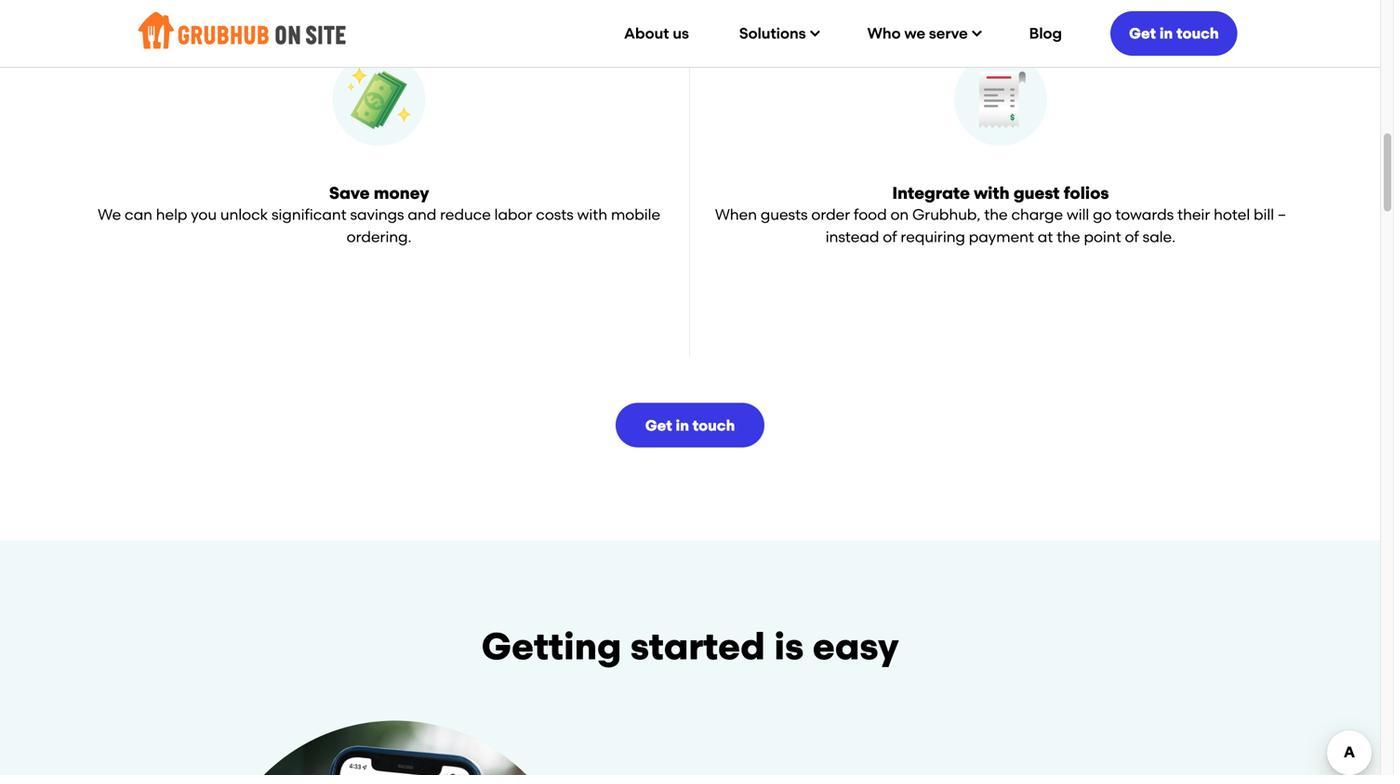 Task type: locate. For each thing, give the bounding box(es) containing it.
the up the payment
[[984, 206, 1008, 224]]

who we serve link
[[847, 11, 1000, 56]]

1 vertical spatial in
[[676, 417, 689, 435]]

1 vertical spatial touch
[[693, 417, 735, 435]]

with right costs
[[577, 206, 607, 224]]

of down towards
[[1125, 228, 1139, 246]]

save
[[329, 183, 370, 203]]

get in touch
[[1129, 25, 1219, 42], [645, 417, 735, 435]]

1 vertical spatial get in touch
[[645, 417, 735, 435]]

0 vertical spatial in
[[1160, 25, 1173, 42]]

reduce
[[440, 206, 491, 224]]

1 horizontal spatial with
[[974, 183, 1010, 203]]

0 vertical spatial get
[[1129, 25, 1156, 42]]

0 vertical spatial touch
[[1177, 25, 1219, 42]]

with inside integrate with guest folios when guests order food on grubhub, the charge will go towards their hotel bill – instead of requiring payment at the point of sale.
[[974, 183, 1010, 203]]

0 vertical spatial get in touch
[[1129, 25, 1219, 42]]

on
[[891, 206, 909, 224]]

1 vertical spatial the
[[1057, 228, 1080, 246]]

payment
[[969, 228, 1034, 246]]

significant
[[272, 206, 347, 224]]

labor
[[495, 206, 532, 224]]

towards
[[1115, 206, 1174, 224]]

mobile
[[611, 206, 660, 224]]

blog
[[1029, 25, 1062, 42]]

can
[[125, 206, 152, 224]]

1 vertical spatial get in touch link
[[616, 403, 765, 448]]

1 horizontal spatial get in touch
[[1129, 25, 1219, 42]]

0 horizontal spatial of
[[883, 228, 897, 246]]

we
[[904, 25, 926, 42]]

is
[[774, 625, 804, 669]]

solutions
[[739, 25, 806, 42]]

0 horizontal spatial get in touch link
[[616, 403, 765, 448]]

integrate
[[892, 183, 970, 203]]

1 of from the left
[[883, 228, 897, 246]]

1 vertical spatial with
[[577, 206, 607, 224]]

guest
[[1014, 183, 1060, 203]]

1 horizontal spatial of
[[1125, 228, 1139, 246]]

the
[[984, 206, 1008, 224], [1057, 228, 1080, 246]]

1 horizontal spatial in
[[1160, 25, 1173, 42]]

1 vertical spatial get
[[645, 417, 672, 435]]

0 horizontal spatial with
[[577, 206, 607, 224]]

about us link
[[604, 11, 710, 56]]

0 horizontal spatial in
[[676, 417, 689, 435]]

get
[[1129, 25, 1156, 42], [645, 417, 672, 435]]

the right at
[[1057, 228, 1080, 246]]

started
[[631, 625, 765, 669]]

folios
[[1064, 183, 1109, 203]]

savings
[[350, 206, 404, 224]]

unlock
[[220, 206, 268, 224]]

solutions link
[[719, 11, 838, 56]]

0 horizontal spatial the
[[984, 206, 1008, 224]]

0 vertical spatial with
[[974, 183, 1010, 203]]

in
[[1160, 25, 1173, 42], [676, 417, 689, 435]]

getting
[[481, 625, 622, 669]]

of
[[883, 228, 897, 246], [1125, 228, 1139, 246]]

their
[[1178, 206, 1210, 224]]

order
[[811, 206, 850, 224]]

we
[[98, 206, 121, 224]]

0 horizontal spatial get in touch
[[645, 417, 735, 435]]

1 horizontal spatial get in touch link
[[1111, 8, 1238, 59]]

save money we can help you unlock significant savings and reduce labor costs with mobile ordering.
[[98, 183, 660, 246]]

touch
[[1177, 25, 1219, 42], [693, 417, 735, 435]]

get in touch link
[[1111, 8, 1238, 59], [616, 403, 765, 448]]

of down on
[[883, 228, 897, 246]]

grubhub,
[[912, 206, 981, 224]]

with left guest
[[974, 183, 1010, 203]]

with
[[974, 183, 1010, 203], [577, 206, 607, 224]]



Task type: describe. For each thing, give the bounding box(es) containing it.
2 of from the left
[[1125, 228, 1139, 246]]

integrate with guest folios when guests order food on grubhub, the charge will go towards their hotel bill – instead of requiring payment at the point of sale.
[[715, 183, 1286, 246]]

1 horizontal spatial the
[[1057, 228, 1080, 246]]

about
[[624, 25, 669, 42]]

serve
[[929, 25, 968, 42]]

hotel
[[1214, 206, 1250, 224]]

bill
[[1254, 206, 1274, 224]]

0 vertical spatial get in touch link
[[1111, 8, 1238, 59]]

1 horizontal spatial touch
[[1177, 25, 1219, 42]]

costs
[[536, 206, 574, 224]]

charge
[[1011, 206, 1063, 224]]

will
[[1067, 206, 1089, 224]]

getting started is easy
[[481, 625, 899, 669]]

requiring
[[901, 228, 965, 246]]

–
[[1278, 206, 1286, 224]]

guests
[[761, 206, 808, 224]]

help
[[156, 206, 187, 224]]

and
[[408, 206, 436, 224]]

0 horizontal spatial touch
[[693, 417, 735, 435]]

when
[[715, 206, 757, 224]]

grubhub onsite logo image
[[138, 7, 346, 54]]

blog link
[[1009, 11, 1083, 56]]

us
[[673, 25, 689, 42]]

instead
[[826, 228, 879, 246]]

at
[[1038, 228, 1053, 246]]

who we serve
[[867, 25, 968, 42]]

who
[[867, 25, 901, 42]]

save money image
[[333, 53, 426, 146]]

integrate with guest folios image
[[954, 53, 1047, 146]]

0 horizontal spatial get
[[645, 417, 672, 435]]

money
[[374, 183, 429, 203]]

with inside save money we can help you unlock significant savings and reduce labor costs with mobile ordering.
[[577, 206, 607, 224]]

ordering.
[[347, 228, 412, 246]]

about us
[[624, 25, 689, 42]]

food
[[854, 206, 887, 224]]

you
[[191, 206, 217, 224]]

sale.
[[1143, 228, 1176, 246]]

go
[[1093, 206, 1112, 224]]

point
[[1084, 228, 1121, 246]]

1 horizontal spatial get
[[1129, 25, 1156, 42]]

easy
[[813, 625, 899, 669]]

0 vertical spatial the
[[984, 206, 1008, 224]]



Task type: vqa. For each thing, say whether or not it's contained in the screenshot.
For corresponding to For drivers
no



